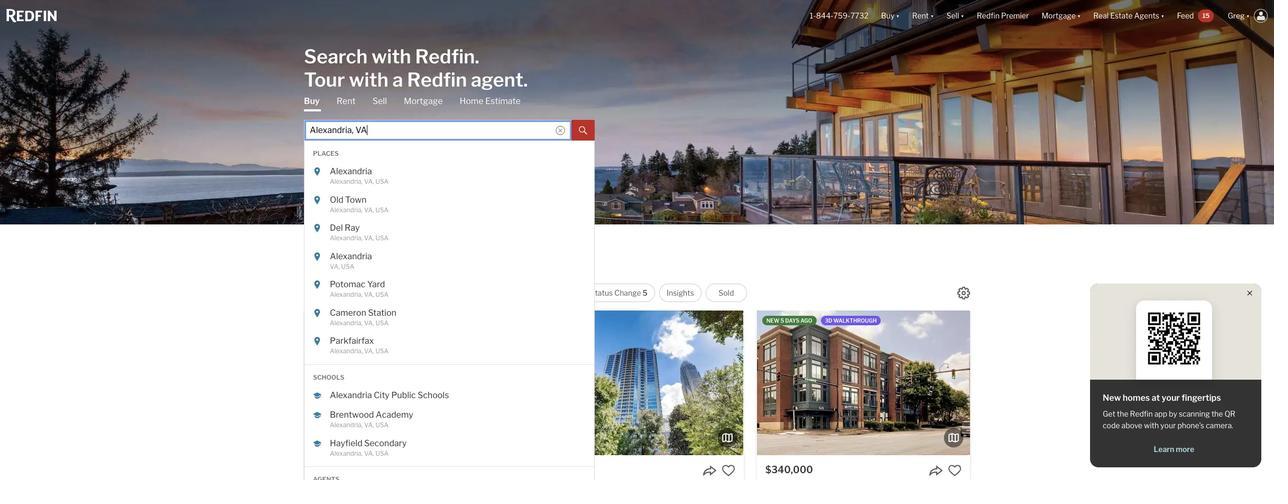 Task type: vqa. For each thing, say whether or not it's contained in the screenshot.
'Alexandria Alexandria, VA, USA'
yes



Task type: locate. For each thing, give the bounding box(es) containing it.
1 horizontal spatial 15
[[1203, 12, 1210, 19]]

alexandria, down ray
[[330, 234, 363, 242]]

1 days from the left
[[332, 318, 347, 324]]

1 vertical spatial alexandria
[[330, 251, 372, 262]]

1 horizontal spatial the
[[1212, 410, 1224, 419]]

2 vertical spatial alexandria
[[330, 391, 372, 401]]

alexandria, inside hayfield secondary alexandria, va, usa
[[330, 450, 363, 458]]

1 horizontal spatial days
[[786, 318, 800, 324]]

alexandria link up old town link
[[330, 167, 563, 177]]

va, down station
[[364, 319, 374, 327]]

rent ▾ button
[[906, 0, 941, 32]]

greg ▾
[[1228, 11, 1250, 20]]

3 favorite button image from the left
[[948, 464, 962, 478]]

days left 3d
[[786, 318, 800, 324]]

hayfield secondary alexandria, va, usa
[[330, 439, 407, 458]]

alexandria,
[[330, 178, 363, 186], [330, 206, 363, 214], [330, 234, 363, 242], [330, 291, 363, 299], [330, 319, 363, 327], [330, 347, 363, 355], [330, 422, 363, 429], [330, 450, 363, 458]]

cameron station alexandria, va, usa
[[330, 308, 397, 327]]

cameron
[[330, 308, 366, 318]]

scanning
[[1179, 410, 1210, 419]]

buy inside buy ▾ dropdown button
[[882, 11, 895, 20]]

0 horizontal spatial schools
[[313, 374, 345, 382]]

new up get
[[1103, 393, 1121, 404]]

0 horizontal spatial ago
[[348, 318, 360, 324]]

2 favorite button checkbox from the left
[[722, 464, 735, 478]]

0 vertical spatial feed
[[1178, 11, 1194, 20]]

va, inside potomac yard alexandria, va, usa
[[364, 291, 374, 299]]

1 vertical spatial alexandria link
[[330, 251, 563, 262]]

walkthrough
[[834, 318, 877, 324]]

mortgage inside dropdown button
[[1042, 11, 1076, 20]]

alexandria inside alexandria alexandria, va, usa
[[330, 167, 372, 177]]

sell ▾
[[947, 11, 965, 20]]

days for $340,000
[[786, 318, 800, 324]]

Favorites radio
[[395, 284, 446, 303]]

▾
[[897, 11, 900, 20], [931, 11, 934, 20], [961, 11, 965, 20], [1078, 11, 1081, 20], [1161, 11, 1165, 20], [1247, 11, 1250, 20]]

usa inside cameron station alexandria, va, usa
[[376, 319, 389, 327]]

alexandria, down town
[[330, 206, 363, 214]]

photo of 626 n graham st #310, charlotte, nc 28202 image
[[544, 311, 757, 456], [757, 311, 970, 456], [970, 311, 1184, 456]]

5
[[643, 289, 648, 298], [781, 318, 784, 324]]

va, down town
[[364, 206, 374, 214]]

qr
[[1225, 410, 1236, 419]]

alexandria, inside brentwood academy alexandria, va, usa
[[330, 422, 363, 429]]

4 ▾ from the left
[[1078, 11, 1081, 20]]

del
[[330, 223, 343, 233]]

redfin up the mortgage 'link'
[[407, 68, 467, 91]]

4 alexandria, from the top
[[330, 291, 363, 299]]

ago for $340,000
[[801, 318, 813, 324]]

rent down tour
[[337, 96, 356, 106]]

usa for academy
[[376, 422, 389, 429]]

0 horizontal spatial 15
[[326, 289, 334, 298]]

ago left 3d
[[801, 318, 813, 324]]

usa inside del ray alexandria, va, usa
[[376, 234, 389, 242]]

1 vertical spatial 15
[[326, 289, 334, 298]]

get the redfin app by scanning the qr code above with your phone's camera.
[[1103, 410, 1236, 431]]

1 horizontal spatial redfin
[[977, 11, 1000, 20]]

▾ for greg ▾
[[1247, 11, 1250, 20]]

redfin
[[977, 11, 1000, 20], [407, 68, 467, 91], [1131, 410, 1153, 419]]

1 alexandria, from the top
[[330, 178, 363, 186]]

▾ right rent ▾
[[961, 11, 965, 20]]

▾ left rent ▾
[[897, 11, 900, 20]]

favorite button image for $340,000
[[948, 464, 962, 478]]

search with redfin. tour with a redfin agent.
[[304, 45, 528, 91]]

Insights radio
[[660, 284, 702, 303]]

1 ago from the left
[[348, 318, 360, 324]]

brentwood academy alexandria, va, usa
[[330, 410, 413, 429]]

more
[[1176, 445, 1195, 454]]

get
[[1103, 410, 1116, 419]]

photo of 210 n church st #1708, charlotte, nc 28202 image
[[91, 311, 304, 456], [304, 311, 517, 456], [517, 311, 730, 456]]

buy right 7732
[[882, 11, 895, 20]]

0 vertical spatial new
[[359, 289, 375, 298]]

0 vertical spatial mortgage
[[1042, 11, 1076, 20]]

1 the from the left
[[1117, 410, 1129, 419]]

alexandria, down the brentwood
[[330, 422, 363, 429]]

alexandria, inside cameron station alexandria, va, usa
[[330, 319, 363, 327]]

va, inside brentwood academy alexandria, va, usa
[[364, 422, 374, 429]]

3 alexandria, from the top
[[330, 234, 363, 242]]

rent for rent ▾
[[913, 11, 929, 20]]

1 ▾ from the left
[[897, 11, 900, 20]]

camera.
[[1206, 422, 1234, 431]]

1 vertical spatial rent
[[337, 96, 356, 106]]

▾ right agents
[[1161, 11, 1165, 20]]

1 horizontal spatial favorite button checkbox
[[722, 464, 735, 478]]

va, left 6
[[364, 291, 374, 299]]

alexandria link for alexandria va, usa
[[330, 251, 563, 262]]

old
[[330, 195, 344, 205]]

places
[[313, 149, 339, 157]]

phone's
[[1178, 422, 1205, 431]]

favorite button checkbox
[[495, 464, 509, 478], [722, 464, 735, 478]]

5 left 3d
[[781, 318, 784, 324]]

new for new homes at your fingertips
[[1103, 393, 1121, 404]]

alexandria, inside old town alexandria, va, usa
[[330, 206, 363, 214]]

sell inside dropdown button
[[947, 11, 960, 20]]

1 vertical spatial feed
[[304, 257, 338, 275]]

sell right rent link
[[373, 96, 387, 106]]

1 favorite button checkbox from the left
[[495, 464, 509, 478]]

▾ right greg
[[1247, 11, 1250, 20]]

alexandria link
[[330, 167, 563, 177], [330, 251, 563, 262]]

sell link
[[373, 95, 387, 107]]

new 5 days ago
[[767, 318, 813, 324]]

2 alexandria, from the top
[[330, 206, 363, 214]]

▾ for mortgage ▾
[[1078, 11, 1081, 20]]

the right get
[[1117, 410, 1129, 419]]

0 vertical spatial sell
[[947, 11, 960, 20]]

1 new from the left
[[314, 318, 327, 324]]

alexandria up town
[[330, 167, 372, 177]]

1 horizontal spatial feed
[[1178, 11, 1194, 20]]

alexandria for city
[[330, 391, 372, 401]]

va, inside cameron station alexandria, va, usa
[[364, 319, 374, 327]]

2 vertical spatial redfin
[[1131, 410, 1153, 419]]

0 horizontal spatial redfin
[[407, 68, 467, 91]]

1 vertical spatial redfin
[[407, 68, 467, 91]]

rent right buy ▾
[[913, 11, 929, 20]]

0 horizontal spatial favorite button checkbox
[[495, 464, 509, 478]]

alexandria, inside del ray alexandria, va, usa
[[330, 234, 363, 242]]

0 horizontal spatial the
[[1117, 410, 1129, 419]]

buy link
[[304, 95, 320, 111]]

the up camera.
[[1212, 410, 1224, 419]]

station
[[368, 308, 397, 318]]

redfin inside search with redfin. tour with a redfin agent.
[[407, 68, 467, 91]]

1 horizontal spatial rent
[[913, 11, 929, 20]]

favorite button image for $355,000
[[495, 464, 509, 478]]

0 horizontal spatial rent
[[337, 96, 356, 106]]

3
[[328, 318, 331, 324]]

rent for rent
[[337, 96, 356, 106]]

days right the 3
[[332, 318, 347, 324]]

0 horizontal spatial new
[[359, 289, 375, 298]]

759-
[[834, 11, 851, 20]]

alexandria, down parkfairfax
[[330, 347, 363, 355]]

buy for buy
[[304, 96, 320, 106]]

0 vertical spatial rent
[[913, 11, 929, 20]]

alexandria, inside parkfairfax alexandria, va, usa
[[330, 347, 363, 355]]

usa inside old town alexandria, va, usa
[[376, 206, 389, 214]]

0 vertical spatial alexandria link
[[330, 167, 563, 177]]

buy down tour
[[304, 96, 320, 106]]

▾ left real
[[1078, 11, 1081, 20]]

6 ▾ from the left
[[1247, 11, 1250, 20]]

usa for yard
[[376, 291, 389, 299]]

1-
[[810, 11, 816, 20]]

2 ago from the left
[[801, 318, 813, 324]]

8 alexandria, from the top
[[330, 450, 363, 458]]

alexandria, inside potomac yard alexandria, va, usa
[[330, 291, 363, 299]]

alexandria up the brentwood
[[330, 391, 372, 401]]

844-
[[816, 11, 834, 20]]

2 favorite button image from the left
[[722, 464, 735, 478]]

usa
[[376, 178, 389, 186], [376, 206, 389, 214], [376, 234, 389, 242], [341, 263, 355, 271], [376, 291, 389, 299], [376, 319, 389, 327], [376, 347, 389, 355], [376, 422, 389, 429], [376, 450, 389, 458]]

va, down the brentwood
[[364, 422, 374, 429]]

old town alexandria, va, usa
[[330, 195, 389, 214]]

alexandria, up town
[[330, 178, 363, 186]]

1 vertical spatial new
[[1103, 393, 1121, 404]]

feed up all
[[304, 257, 338, 275]]

2 ▾ from the left
[[931, 11, 934, 20]]

usa inside hayfield secondary alexandria, va, usa
[[376, 450, 389, 458]]

town
[[345, 195, 367, 205]]

0 vertical spatial 15
[[1203, 12, 1210, 19]]

mortgage up city, address, school, agent, zip search field
[[404, 96, 443, 106]]

0 vertical spatial 5
[[643, 289, 648, 298]]

your inside get the redfin app by scanning the qr code above with your phone's camera.
[[1161, 422, 1176, 431]]

sell ▾ button
[[941, 0, 971, 32]]

0 horizontal spatial mortgage
[[404, 96, 443, 106]]

15
[[1203, 12, 1210, 19], [326, 289, 334, 298]]

$340,000
[[766, 465, 813, 476]]

5 right change
[[643, 289, 648, 298]]

va, up alexandria va, usa
[[364, 234, 374, 242]]

favorite button checkbox
[[948, 464, 962, 478]]

0 horizontal spatial buy
[[304, 96, 320, 106]]

3 alexandria from the top
[[330, 391, 372, 401]]

3d walkthrough
[[825, 318, 877, 324]]

va, for yard
[[364, 291, 374, 299]]

search
[[304, 45, 368, 68]]

buy ▾ button
[[875, 0, 906, 32]]

2 new from the left
[[767, 318, 780, 324]]

va, down parkfairfax
[[364, 347, 374, 355]]

2 horizontal spatial favorite button image
[[948, 464, 962, 478]]

va, inside hayfield secondary alexandria, va, usa
[[364, 450, 374, 458]]

alexandria, down hayfield
[[330, 450, 363, 458]]

option group
[[304, 284, 747, 303]]

schools down parkfairfax
[[313, 374, 345, 382]]

sell
[[947, 11, 960, 20], [373, 96, 387, 106]]

alexandria for va,
[[330, 251, 372, 262]]

va, for ray
[[364, 234, 374, 242]]

▾ for sell ▾
[[961, 11, 965, 20]]

alexandria link up potomac yard link
[[330, 251, 563, 262]]

3 ▾ from the left
[[961, 11, 965, 20]]

1 vertical spatial buy
[[304, 96, 320, 106]]

the
[[1117, 410, 1129, 419], [1212, 410, 1224, 419]]

photo of 210 church st #1906, charlotte, nc 28202 image
[[318, 311, 531, 456], [531, 311, 744, 456], [744, 311, 957, 456]]

1 horizontal spatial buy
[[882, 11, 895, 20]]

15 left greg
[[1203, 12, 1210, 19]]

status
[[591, 289, 613, 298]]

0 vertical spatial redfin
[[977, 11, 1000, 20]]

tab list
[[304, 95, 595, 481]]

alexandria, for potomac
[[330, 291, 363, 299]]

▾ left sell ▾
[[931, 11, 934, 20]]

1 vertical spatial your
[[1161, 422, 1176, 431]]

va, for station
[[364, 319, 374, 327]]

va,
[[364, 178, 374, 186], [364, 206, 374, 214], [364, 234, 374, 242], [330, 263, 340, 271], [364, 291, 374, 299], [364, 319, 374, 327], [364, 347, 374, 355], [364, 422, 374, 429], [364, 450, 374, 458]]

hayfield
[[330, 439, 363, 449]]

alexandria, down potomac
[[330, 291, 363, 299]]

favorite button image
[[495, 464, 509, 478], [722, 464, 735, 478], [948, 464, 962, 478]]

mortgage ▾ button
[[1042, 0, 1081, 32]]

all 15
[[315, 289, 334, 298]]

ago for $355,000
[[348, 318, 360, 324]]

va, inside old town alexandria, va, usa
[[364, 206, 374, 214]]

15 right all
[[326, 289, 334, 298]]

0 horizontal spatial favorite button image
[[495, 464, 509, 478]]

ago up parkfairfax
[[348, 318, 360, 324]]

va, up town
[[364, 178, 374, 186]]

alexandria, down cameron
[[330, 319, 363, 327]]

3 photo of 210 church st #1906, charlotte, nc 28202 image from the left
[[744, 311, 957, 456]]

all
[[315, 289, 324, 298]]

6 alexandria, from the top
[[330, 347, 363, 355]]

redfin left "premier"
[[977, 11, 1000, 20]]

alexandria down del ray alexandria, va, usa
[[330, 251, 372, 262]]

feed
[[1178, 11, 1194, 20], [304, 257, 338, 275]]

1-844-759-7732
[[810, 11, 869, 20]]

fingertips
[[1182, 393, 1221, 404]]

City, Address, School, Agent, ZIP search field
[[304, 120, 572, 141]]

rent inside dropdown button
[[913, 11, 929, 20]]

1 vertical spatial schools
[[418, 391, 449, 401]]

alexandria, for brentwood
[[330, 422, 363, 429]]

0 horizontal spatial 5
[[643, 289, 648, 298]]

2 alexandria link from the top
[[330, 251, 563, 262]]

1 horizontal spatial 5
[[781, 318, 784, 324]]

1 alexandria link from the top
[[330, 167, 563, 177]]

1 vertical spatial sell
[[373, 96, 387, 106]]

usa for town
[[376, 206, 389, 214]]

feed right agents
[[1178, 11, 1194, 20]]

0 horizontal spatial feed
[[304, 257, 338, 275]]

0 vertical spatial buy
[[882, 11, 895, 20]]

alexandria
[[330, 167, 372, 177], [330, 251, 372, 262], [330, 391, 372, 401]]

1 horizontal spatial mortgage
[[1042, 11, 1076, 20]]

homes
[[1123, 393, 1150, 404]]

0 vertical spatial your
[[1162, 393, 1180, 404]]

tour
[[304, 68, 345, 91]]

1 alexandria from the top
[[330, 167, 372, 177]]

your right at
[[1162, 393, 1180, 404]]

Status Change radio
[[583, 284, 655, 303]]

1 favorite button image from the left
[[495, 464, 509, 478]]

va, up potomac
[[330, 263, 340, 271]]

mortgage left real
[[1042, 11, 1076, 20]]

5 alexandria, from the top
[[330, 319, 363, 327]]

0 horizontal spatial sell
[[373, 96, 387, 106]]

1 horizontal spatial ago
[[801, 318, 813, 324]]

0 vertical spatial schools
[[313, 374, 345, 382]]

0 horizontal spatial new
[[314, 318, 327, 324]]

Price Change radio
[[451, 284, 518, 303]]

new
[[314, 318, 327, 324], [767, 318, 780, 324]]

2 horizontal spatial redfin
[[1131, 410, 1153, 419]]

schools up brentwood academy link
[[418, 391, 449, 401]]

ago
[[348, 318, 360, 324], [801, 318, 813, 324]]

old town link
[[330, 195, 563, 205]]

1 horizontal spatial new
[[767, 318, 780, 324]]

yard
[[367, 280, 385, 290]]

1 horizontal spatial sell
[[947, 11, 960, 20]]

mortgage
[[1042, 11, 1076, 20], [404, 96, 443, 106]]

redfin up above
[[1131, 410, 1153, 419]]

va, inside del ray alexandria, va, usa
[[364, 234, 374, 242]]

new left 6
[[359, 289, 375, 298]]

$360,000
[[539, 465, 587, 476]]

2 days from the left
[[786, 318, 800, 324]]

3 photo of 626 n graham st #310, charlotte, nc 28202 image from the left
[[970, 311, 1184, 456]]

1 horizontal spatial favorite button image
[[722, 464, 735, 478]]

2 alexandria from the top
[[330, 251, 372, 262]]

7 alexandria, from the top
[[330, 422, 363, 429]]

1 vertical spatial mortgage
[[404, 96, 443, 106]]

submit search image
[[579, 127, 588, 135]]

a
[[393, 68, 403, 91]]

1 horizontal spatial new
[[1103, 393, 1121, 404]]

usa inside potomac yard alexandria, va, usa
[[376, 291, 389, 299]]

your down the by
[[1161, 422, 1176, 431]]

va, inside alexandria va, usa
[[330, 263, 340, 271]]

0 vertical spatial alexandria
[[330, 167, 372, 177]]

change
[[615, 289, 641, 298]]

sell right rent ▾
[[947, 11, 960, 20]]

new inside new radio
[[359, 289, 375, 298]]

va, down secondary
[[364, 450, 374, 458]]

mortgage link
[[404, 95, 443, 107]]

usa inside brentwood academy alexandria, va, usa
[[376, 422, 389, 429]]

0 horizontal spatial days
[[332, 318, 347, 324]]



Task type: describe. For each thing, give the bounding box(es) containing it.
new for new 6
[[359, 289, 375, 298]]

favorite button image for $360,000
[[722, 464, 735, 478]]

potomac yard alexandria, va, usa
[[330, 280, 389, 299]]

1 photo of 210 church st #1906, charlotte, nc 28202 image from the left
[[318, 311, 531, 456]]

sell ▾ button
[[947, 0, 965, 32]]

learn
[[1154, 445, 1175, 454]]

estate
[[1111, 11, 1133, 20]]

new homes at your fingertips
[[1103, 393, 1221, 404]]

Open House radio
[[522, 284, 579, 303]]

mortgage ▾
[[1042, 11, 1081, 20]]

code
[[1103, 422, 1120, 431]]

va, for academy
[[364, 422, 374, 429]]

alexandria, inside alexandria alexandria, va, usa
[[330, 178, 363, 186]]

$355,000
[[313, 465, 360, 476]]

new 6
[[359, 289, 381, 298]]

by
[[1169, 410, 1178, 419]]

real estate agents ▾ link
[[1094, 0, 1165, 32]]

usa for secondary
[[376, 450, 389, 458]]

app install qr code image
[[1145, 309, 1204, 369]]

5 ▾ from the left
[[1161, 11, 1165, 20]]

6
[[376, 289, 381, 298]]

greg
[[1228, 11, 1245, 20]]

1 vertical spatial 5
[[781, 318, 784, 324]]

redfin inside get the redfin app by scanning the qr code above with your phone's camera.
[[1131, 410, 1153, 419]]

status change 5
[[591, 289, 648, 298]]

mortgage for mortgage ▾
[[1042, 11, 1076, 20]]

city
[[374, 391, 390, 401]]

buy ▾
[[882, 11, 900, 20]]

learn more
[[1154, 445, 1195, 454]]

real
[[1094, 11, 1109, 20]]

Sold radio
[[706, 284, 747, 303]]

above
[[1122, 422, 1143, 431]]

3 photo of 210 n church st #1708, charlotte, nc 28202 image from the left
[[517, 311, 730, 456]]

potomac
[[330, 280, 366, 290]]

real estate agents ▾ button
[[1088, 0, 1171, 32]]

sell for sell
[[373, 96, 387, 106]]

mortgage for mortgage
[[404, 96, 443, 106]]

app
[[1155, 410, 1168, 419]]

2 photo of 210 church st #1906, charlotte, nc 28202 image from the left
[[531, 311, 744, 456]]

option group containing all
[[304, 284, 747, 303]]

ray
[[345, 223, 360, 233]]

usa inside alexandria va, usa
[[341, 263, 355, 271]]

redfin.
[[415, 45, 480, 68]]

1 photo of 626 n graham st #310, charlotte, nc 28202 image from the left
[[544, 311, 757, 456]]

15 inside all radio
[[326, 289, 334, 298]]

academy
[[376, 410, 413, 420]]

sold
[[719, 289, 734, 298]]

new for $340,000
[[767, 318, 780, 324]]

brentwood
[[330, 410, 374, 420]]

alexandria, for hayfield
[[330, 450, 363, 458]]

alexandria va, usa
[[330, 251, 372, 271]]

va, for secondary
[[364, 450, 374, 458]]

usa for station
[[376, 319, 389, 327]]

1 horizontal spatial schools
[[418, 391, 449, 401]]

learn more link
[[1103, 445, 1246, 455]]

search input image
[[556, 126, 565, 135]]

alexandria for alexandria,
[[330, 167, 372, 177]]

favorite button checkbox for $360,000
[[722, 464, 735, 478]]

2 photo of 626 n graham st #310, charlotte, nc 28202 image from the left
[[757, 311, 970, 456]]

real estate agents ▾
[[1094, 11, 1165, 20]]

redfin premier
[[977, 11, 1029, 20]]

va, inside parkfairfax alexandria, va, usa
[[364, 347, 374, 355]]

2 photo of 210 n church st #1708, charlotte, nc 28202 image from the left
[[304, 311, 517, 456]]

alexandria link for alexandria alexandria, va, usa
[[330, 167, 563, 177]]

clear input button
[[556, 127, 565, 137]]

at
[[1152, 393, 1160, 404]]

favorite button checkbox for $355,000
[[495, 464, 509, 478]]

redfin inside redfin premier button
[[977, 11, 1000, 20]]

buy ▾ button
[[882, 0, 900, 32]]

rent ▾
[[913, 11, 934, 20]]

usa inside alexandria alexandria, va, usa
[[376, 178, 389, 186]]

parkfairfax link
[[330, 336, 563, 347]]

2 the from the left
[[1212, 410, 1224, 419]]

▾ for buy ▾
[[897, 11, 900, 20]]

All radio
[[304, 284, 345, 303]]

▾ for rent ▾
[[931, 11, 934, 20]]

alexandria, for old
[[330, 206, 363, 214]]

home estimate
[[460, 96, 521, 106]]

cameron station link
[[330, 308, 563, 319]]

5 inside the status change option
[[643, 289, 648, 298]]

va, for town
[[364, 206, 374, 214]]

estimate
[[486, 96, 521, 106]]

premier
[[1002, 11, 1029, 20]]

insights
[[667, 289, 694, 298]]

public
[[392, 391, 416, 401]]

mortgage ▾ button
[[1036, 0, 1088, 32]]

tab list containing buy
[[304, 95, 595, 481]]

redfin premier button
[[971, 0, 1036, 32]]

sell for sell ▾
[[947, 11, 960, 20]]

agents
[[1135, 11, 1160, 20]]

new for $355,000
[[314, 318, 327, 324]]

1 photo of 210 n church st #1708, charlotte, nc 28202 image from the left
[[91, 311, 304, 456]]

home
[[460, 96, 484, 106]]

brentwood academy link
[[330, 410, 563, 421]]

home estimate link
[[460, 95, 521, 107]]

rent ▾ button
[[913, 0, 934, 32]]

new 3 days ago
[[314, 318, 360, 324]]

potomac yard link
[[330, 280, 563, 290]]

with inside get the redfin app by scanning the qr code above with your phone's camera.
[[1145, 422, 1159, 431]]

rent link
[[337, 95, 356, 107]]

1-844-759-7732 link
[[810, 11, 869, 20]]

agent.
[[471, 68, 528, 91]]

usa for ray
[[376, 234, 389, 242]]

New radio
[[349, 284, 391, 303]]

del ray link
[[330, 223, 563, 234]]

parkfairfax
[[330, 336, 374, 346]]

parkfairfax alexandria, va, usa
[[330, 336, 389, 355]]

usa inside parkfairfax alexandria, va, usa
[[376, 347, 389, 355]]

alexandria, for cameron
[[330, 319, 363, 327]]

alexandria, for del
[[330, 234, 363, 242]]

secondary
[[364, 439, 407, 449]]

days for $355,000
[[332, 318, 347, 324]]

buy for buy ▾
[[882, 11, 895, 20]]

7732
[[851, 11, 869, 20]]

hayfield secondary link
[[330, 439, 563, 449]]

alexandria alexandria, va, usa
[[330, 167, 389, 186]]

va, inside alexandria alexandria, va, usa
[[364, 178, 374, 186]]



